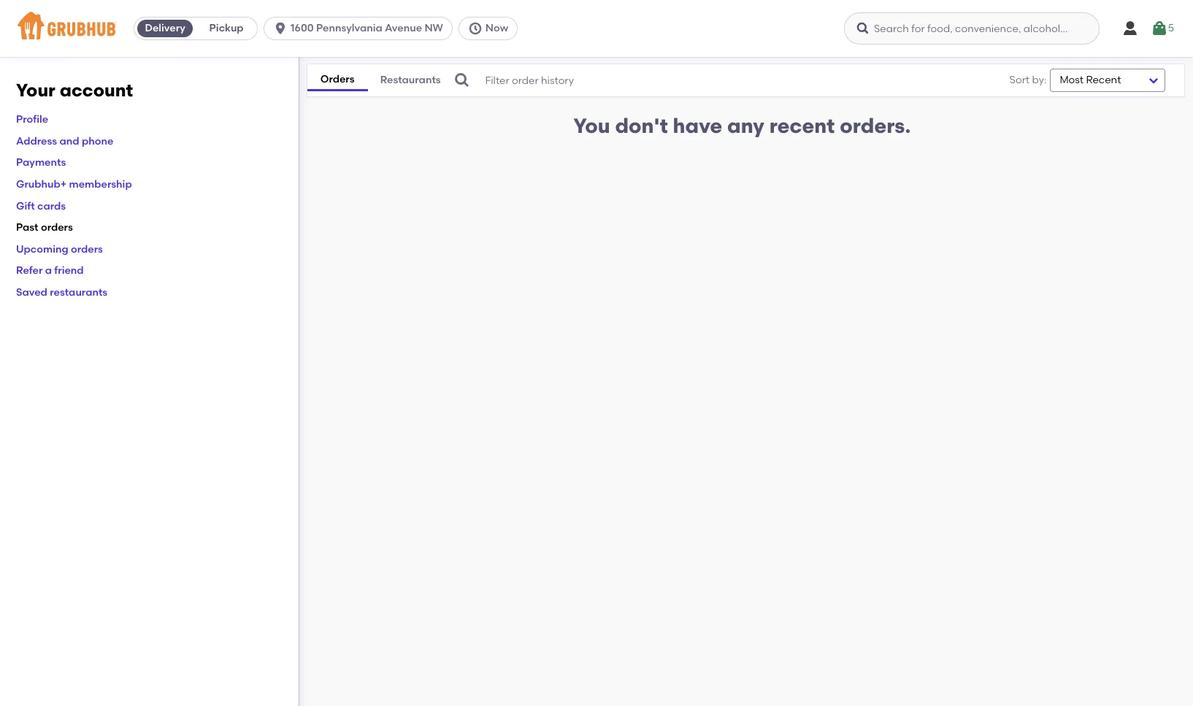 Task type: vqa. For each thing, say whether or not it's contained in the screenshot.
Upcoming
yes



Task type: locate. For each thing, give the bounding box(es) containing it.
orders
[[41, 221, 73, 234], [71, 243, 103, 256]]

svg image inside 5 button
[[1151, 20, 1169, 37]]

refer a friend
[[16, 265, 84, 277]]

now
[[486, 22, 509, 34]]

address and phone link
[[16, 135, 113, 147]]

you
[[574, 113, 611, 138]]

past orders link
[[16, 221, 73, 234]]

membership
[[69, 178, 132, 191]]

orders
[[321, 73, 355, 85]]

your account
[[16, 80, 133, 101]]

svg image
[[1122, 20, 1140, 37], [273, 21, 288, 36], [856, 21, 871, 36]]

grubhub+ membership link
[[16, 178, 132, 191]]

1 vertical spatial orders
[[71, 243, 103, 256]]

orders up upcoming orders link
[[41, 221, 73, 234]]

delivery button
[[134, 17, 196, 40]]

svg image
[[1151, 20, 1169, 37], [468, 21, 483, 36], [453, 72, 471, 89]]

0 horizontal spatial svg image
[[273, 21, 288, 36]]

orders up the friend
[[71, 243, 103, 256]]

2 horizontal spatial svg image
[[1122, 20, 1140, 37]]

0 vertical spatial orders
[[41, 221, 73, 234]]

main navigation navigation
[[0, 0, 1194, 57]]

svg image inside now button
[[468, 21, 483, 36]]

gift
[[16, 200, 35, 212]]

orders for past orders
[[41, 221, 73, 234]]

refer
[[16, 265, 43, 277]]

1600 pennsylvania avenue nw
[[291, 22, 443, 34]]

orders for upcoming orders
[[71, 243, 103, 256]]

payments link
[[16, 157, 66, 169]]

profile
[[16, 113, 48, 126]]

account
[[60, 80, 133, 101]]

past orders
[[16, 221, 73, 234]]

svg image for now
[[468, 21, 483, 36]]

have
[[673, 113, 723, 138]]

and
[[60, 135, 79, 147]]

grubhub+ membership
[[16, 178, 132, 191]]

1600 pennsylvania avenue nw button
[[264, 17, 459, 40]]

restaurants button
[[368, 70, 453, 90]]

restaurants
[[380, 74, 441, 86]]



Task type: describe. For each thing, give the bounding box(es) containing it.
delivery
[[145, 22, 185, 34]]

nw
[[425, 22, 443, 34]]

1 horizontal spatial svg image
[[856, 21, 871, 36]]

gift cards
[[16, 200, 66, 212]]

any
[[728, 113, 765, 138]]

pickup
[[209, 22, 244, 34]]

saved
[[16, 286, 47, 299]]

recent
[[770, 113, 835, 138]]

sort by:
[[1010, 74, 1047, 86]]

sort
[[1010, 74, 1030, 86]]

orders button
[[307, 69, 368, 92]]

pickup button
[[196, 17, 257, 40]]

svg image for 5
[[1151, 20, 1169, 37]]

pennsylvania
[[316, 22, 383, 34]]

saved restaurants link
[[16, 286, 108, 299]]

svg image inside "1600 pennsylvania avenue nw" button
[[273, 21, 288, 36]]

5
[[1169, 22, 1175, 34]]

address
[[16, 135, 57, 147]]

grubhub+
[[16, 178, 67, 191]]

by:
[[1033, 74, 1047, 86]]

saved restaurants
[[16, 286, 108, 299]]

5 button
[[1151, 15, 1175, 42]]

upcoming orders link
[[16, 243, 103, 256]]

Search for food, convenience, alcohol... search field
[[844, 12, 1100, 45]]

restaurants
[[50, 286, 108, 299]]

a
[[45, 265, 52, 277]]

cards
[[37, 200, 66, 212]]

orders.
[[840, 113, 911, 138]]

past
[[16, 221, 38, 234]]

payments
[[16, 157, 66, 169]]

friend
[[54, 265, 84, 277]]

upcoming orders
[[16, 243, 103, 256]]

1600
[[291, 22, 314, 34]]

refer a friend link
[[16, 265, 84, 277]]

now button
[[459, 17, 524, 40]]

gift cards link
[[16, 200, 66, 212]]

address and phone
[[16, 135, 113, 147]]

avenue
[[385, 22, 422, 34]]

don't
[[615, 113, 668, 138]]

profile link
[[16, 113, 48, 126]]

your
[[16, 80, 55, 101]]

Filter order history search field
[[453, 64, 966, 96]]

you don't have any recent orders.
[[574, 113, 911, 138]]

phone
[[82, 135, 113, 147]]

upcoming
[[16, 243, 68, 256]]



